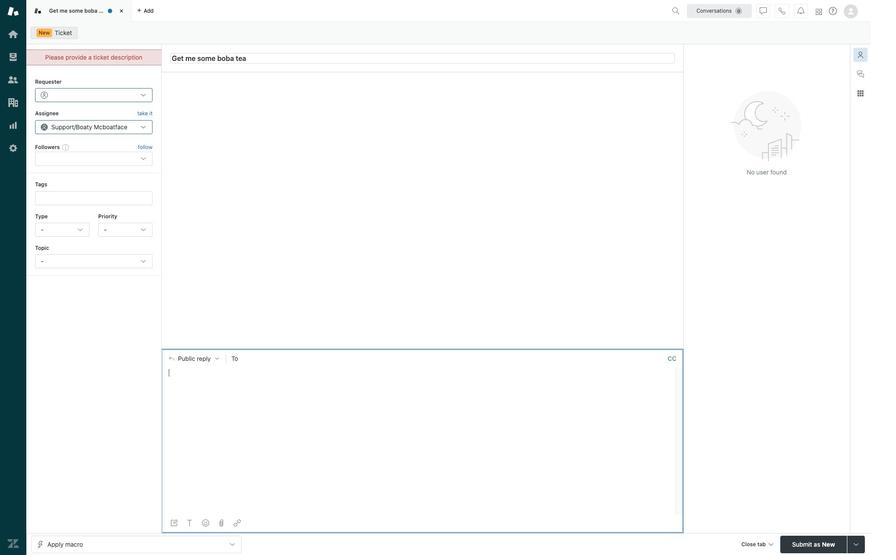 Task type: vqa. For each thing, say whether or not it's contained in the screenshot.
Apps icon
yes



Task type: locate. For each thing, give the bounding box(es) containing it.
format text image
[[186, 520, 193, 527]]

tabs tab list
[[26, 0, 669, 22]]

get help image
[[830, 7, 837, 15]]

views image
[[7, 51, 19, 63]]

tab
[[26, 0, 132, 22]]

Subject field
[[170, 53, 675, 63]]

zendesk support image
[[7, 6, 19, 17]]

main element
[[0, 0, 26, 555]]

customer context image
[[858, 51, 865, 58]]



Task type: describe. For each thing, give the bounding box(es) containing it.
close image
[[117, 7, 126, 15]]

admin image
[[7, 143, 19, 154]]

get started image
[[7, 29, 19, 40]]

zendesk image
[[7, 538, 19, 550]]

minimize composer image
[[419, 345, 426, 353]]

add link (cmd k) image
[[234, 520, 241, 527]]

secondary element
[[26, 24, 872, 42]]

apps image
[[858, 90, 865, 97]]

organizations image
[[7, 97, 19, 108]]

info on adding followers image
[[62, 144, 69, 151]]

button displays agent's chat status as invisible. image
[[760, 7, 767, 14]]

add attachment image
[[218, 520, 225, 527]]

zendesk products image
[[816, 9, 822, 15]]

notifications image
[[798, 7, 805, 14]]

reporting image
[[7, 120, 19, 131]]

customers image
[[7, 74, 19, 86]]

insert emojis image
[[202, 520, 209, 527]]

Public reply composer text field
[[165, 368, 673, 386]]

draft mode image
[[171, 520, 178, 527]]



